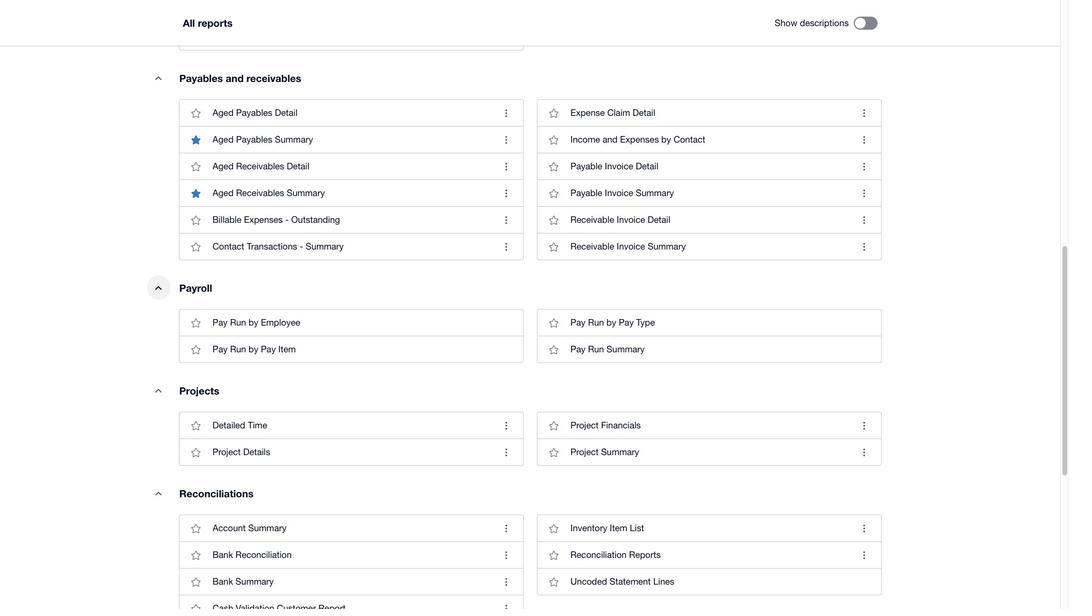 Task type: locate. For each thing, give the bounding box(es) containing it.
by inside pay run by employee link
[[249, 318, 258, 328]]

1 reconciliation from the left
[[236, 550, 292, 561]]

more options image inside reconciliation reports link
[[853, 544, 877, 568]]

more options image inside receivable invoice summary link
[[853, 235, 877, 259]]

aged receivables summary link
[[179, 180, 523, 207]]

more options image inside detailed time link
[[495, 414, 518, 438]]

detail down the income and expenses by contact
[[636, 161, 659, 171]]

project for project summary
[[571, 448, 599, 458]]

by down pay run by employee
[[249, 345, 258, 355]]

run for pay run by pay item
[[230, 345, 246, 355]]

2 aged from the top
[[213, 135, 234, 145]]

reconciliation reports link
[[538, 542, 881, 569]]

more options image for billable expenses - outstanding
[[495, 208, 518, 232]]

project details
[[213, 448, 270, 458]]

project down detailed
[[213, 448, 241, 458]]

receivables down aged receivables detail
[[236, 188, 284, 198]]

by up "pay run summary"
[[607, 318, 617, 328]]

favorite image for expense claim detail
[[542, 101, 566, 125]]

payable for payable invoice summary
[[571, 188, 603, 198]]

pay for pay run by pay item
[[213, 345, 228, 355]]

invoice up "receivable invoice summary"
[[617, 215, 646, 225]]

0 horizontal spatial expenses
[[244, 215, 283, 225]]

0 vertical spatial contact
[[674, 135, 706, 145]]

summary inside "link"
[[607, 345, 645, 355]]

more options image for project details
[[495, 441, 518, 465]]

favorite image
[[542, 101, 566, 125], [542, 128, 566, 152], [542, 155, 566, 179], [184, 208, 208, 232], [542, 208, 566, 232], [184, 338, 208, 362], [542, 338, 566, 362], [184, 517, 208, 541], [542, 571, 566, 594], [184, 597, 208, 610]]

more options image inside aged receivables detail link
[[495, 155, 518, 179]]

0 horizontal spatial item
[[278, 345, 296, 355]]

- right transactions
[[300, 242, 303, 252]]

detail for expense claim detail
[[633, 108, 656, 118]]

favorite image for income and expenses by contact
[[542, 128, 566, 152]]

1 vertical spatial receivables
[[236, 188, 284, 198]]

and for payables
[[226, 72, 244, 85]]

more options image inside the project details link
[[495, 441, 518, 465]]

payable inside payable invoice detail link
[[571, 161, 603, 171]]

summary up aged receivables detail
[[275, 135, 313, 145]]

1 vertical spatial contact
[[213, 242, 244, 252]]

item down employee
[[278, 345, 296, 355]]

favorite image inside bank reconciliation "link"
[[184, 544, 208, 568]]

receivables for summary
[[236, 188, 284, 198]]

1 remove favorite image from the top
[[184, 128, 208, 152]]

pay inside "link"
[[571, 345, 586, 355]]

pay run by pay type
[[571, 318, 655, 328]]

1 vertical spatial bank
[[213, 577, 233, 587]]

detail up "receivable invoice summary"
[[648, 215, 671, 225]]

2 remove favorite image from the top
[[184, 182, 208, 205]]

0 horizontal spatial and
[[226, 72, 244, 85]]

remove favorite image
[[184, 128, 208, 152], [184, 182, 208, 205]]

type
[[637, 318, 655, 328]]

favorite image inside aged payables detail link
[[184, 101, 208, 125]]

receivable down receivable invoice detail
[[571, 242, 615, 252]]

receivable invoice summary link
[[538, 233, 881, 260]]

expand report group image
[[147, 276, 170, 300], [147, 379, 170, 403]]

more options image inside contact transactions - summary link
[[495, 235, 518, 259]]

bank for bank reconciliation
[[213, 550, 233, 561]]

2 vertical spatial payables
[[236, 135, 273, 145]]

summary inside 'link'
[[601, 448, 640, 458]]

run up "pay run summary"
[[588, 318, 604, 328]]

show
[[775, 18, 798, 28]]

project up project summary
[[571, 421, 599, 431]]

receivable down payable invoice summary
[[571, 215, 615, 225]]

invoice up payable invoice summary
[[605, 161, 634, 171]]

0 vertical spatial payables
[[179, 72, 223, 85]]

more options image inside payable invoice summary link
[[853, 182, 877, 205]]

detail
[[275, 108, 298, 118], [633, 108, 656, 118], [287, 161, 310, 171], [636, 161, 659, 171], [648, 215, 671, 225]]

aged for aged receivables detail
[[213, 161, 234, 171]]

0 horizontal spatial reconciliation
[[236, 550, 292, 561]]

contact
[[674, 135, 706, 145], [213, 242, 244, 252]]

expenses
[[620, 135, 659, 145], [244, 215, 283, 225]]

0 vertical spatial receivable
[[571, 215, 615, 225]]

1 horizontal spatial reconciliation
[[571, 550, 627, 561]]

run inside pay run by pay item link
[[230, 345, 246, 355]]

run inside pay run by employee link
[[230, 318, 246, 328]]

2 expand report group image from the top
[[147, 379, 170, 403]]

run for pay run by employee
[[230, 318, 246, 328]]

expand report group image left payroll
[[147, 276, 170, 300]]

more options image inside bank summary link
[[495, 571, 518, 594]]

income
[[571, 135, 600, 145]]

run up the pay run by pay item
[[230, 318, 246, 328]]

detail for payable invoice detail
[[636, 161, 659, 171]]

receivable for receivable invoice detail
[[571, 215, 615, 225]]

details
[[243, 448, 270, 458]]

favorite image
[[184, 25, 208, 49], [184, 101, 208, 125], [184, 155, 208, 179], [542, 182, 566, 205], [184, 235, 208, 259], [542, 235, 566, 259], [184, 311, 208, 335], [542, 311, 566, 335], [184, 414, 208, 438], [542, 414, 566, 438], [184, 441, 208, 465], [542, 441, 566, 465], [542, 517, 566, 541], [184, 544, 208, 568], [542, 544, 566, 568], [184, 571, 208, 594]]

invoice up receivable invoice detail
[[605, 188, 634, 198]]

by inside pay run by pay type 'link'
[[607, 318, 617, 328]]

item
[[278, 345, 296, 355], [610, 524, 628, 534]]

0 vertical spatial -
[[285, 215, 289, 225]]

2 receivables from the top
[[236, 188, 284, 198]]

more options image for detailed time
[[495, 414, 518, 438]]

bank down bank reconciliation at the bottom left
[[213, 577, 233, 587]]

1 aged from the top
[[213, 108, 234, 118]]

invoice for receivable invoice detail
[[617, 215, 646, 225]]

more options image inside income and expenses by contact link
[[853, 128, 877, 152]]

favorite image for payable invoice detail
[[542, 155, 566, 179]]

expense claim detail
[[571, 108, 656, 118]]

pay run by pay type link
[[538, 310, 881, 336]]

1 expand report group image from the top
[[147, 276, 170, 300]]

detailed time
[[213, 421, 267, 431]]

project
[[571, 421, 599, 431], [213, 448, 241, 458], [571, 448, 599, 458]]

favorite image inside uncoded statement lines link
[[542, 571, 566, 594]]

project down project financials
[[571, 448, 599, 458]]

run
[[230, 318, 246, 328], [588, 318, 604, 328], [230, 345, 246, 355], [588, 345, 604, 355]]

remove favorite image inside aged receivables summary link
[[184, 182, 208, 205]]

aged for aged receivables summary
[[213, 188, 234, 198]]

aged payables summary
[[213, 135, 313, 145]]

1 receivables from the top
[[236, 161, 284, 171]]

summary
[[275, 135, 313, 145], [287, 188, 325, 198], [636, 188, 674, 198], [306, 242, 344, 252], [648, 242, 686, 252], [607, 345, 645, 355], [601, 448, 640, 458], [248, 524, 287, 534], [236, 577, 274, 587]]

aged
[[213, 108, 234, 118], [213, 135, 234, 145], [213, 161, 234, 171], [213, 188, 234, 198]]

more options image inside expense claim detail link
[[853, 101, 877, 125]]

1 vertical spatial payable
[[571, 188, 603, 198]]

more options image for contact transactions - summary
[[495, 235, 518, 259]]

1 vertical spatial expand report group image
[[147, 482, 170, 506]]

reports
[[198, 17, 233, 29]]

favorite image inside pay run summary "link"
[[542, 338, 566, 362]]

expenses down aged receivables summary on the top of the page
[[244, 215, 283, 225]]

more options image inside bank reconciliation "link"
[[495, 544, 518, 568]]

detail up aged receivables summary on the top of the page
[[287, 161, 310, 171]]

more options image inside project summary 'link'
[[853, 441, 877, 465]]

0 vertical spatial expand report group image
[[147, 66, 170, 90]]

employee
[[261, 318, 300, 328]]

0 vertical spatial expenses
[[620, 135, 659, 145]]

payable invoice detail
[[571, 161, 659, 171]]

1 horizontal spatial item
[[610, 524, 628, 534]]

favorite image inside receivable invoice summary link
[[542, 235, 566, 259]]

invoice down receivable invoice detail
[[617, 242, 646, 252]]

statement
[[610, 577, 651, 587]]

payable down income
[[571, 161, 603, 171]]

1 vertical spatial -
[[300, 242, 303, 252]]

payables down the aged payables detail
[[236, 135, 273, 145]]

1 expand report group image from the top
[[147, 66, 170, 90]]

more options image for receivable invoice summary
[[853, 235, 877, 259]]

favorite image inside bank summary link
[[184, 571, 208, 594]]

pay run summary link
[[538, 336, 881, 363]]

1 vertical spatial remove favorite image
[[184, 182, 208, 205]]

2 bank from the top
[[213, 577, 233, 587]]

by
[[662, 135, 672, 145], [249, 318, 258, 328], [607, 318, 617, 328], [249, 345, 258, 355]]

1 bank from the top
[[213, 550, 233, 561]]

detail right "claim"
[[633, 108, 656, 118]]

time
[[248, 421, 267, 431]]

payable invoice detail link
[[538, 153, 881, 180]]

all
[[183, 17, 195, 29]]

favorite image for reconciliation reports
[[542, 544, 566, 568]]

outstanding
[[291, 215, 340, 225]]

more options image inside aged payables detail link
[[495, 101, 518, 125]]

favorite image for inventory item list
[[542, 517, 566, 541]]

bank reconciliation link
[[179, 542, 523, 569]]

receivable
[[571, 215, 615, 225], [571, 242, 615, 252]]

detail for aged receivables detail
[[287, 161, 310, 171]]

uncoded
[[571, 577, 608, 587]]

favorite image inside pay run by employee link
[[184, 311, 208, 335]]

invoice for payable invoice summary
[[605, 188, 634, 198]]

aged payables detail
[[213, 108, 298, 118]]

item left list
[[610, 524, 628, 534]]

aged down payables and receivables
[[213, 108, 234, 118]]

payables up aged payables summary
[[236, 108, 273, 118]]

more options image
[[495, 25, 518, 49], [495, 128, 518, 152], [495, 155, 518, 179], [853, 182, 877, 205], [495, 235, 518, 259], [495, 414, 518, 438], [853, 517, 877, 541]]

aged receivables summary
[[213, 188, 325, 198]]

run down pay run by employee
[[230, 345, 246, 355]]

expenses down "claim"
[[620, 135, 659, 145]]

summary down financials
[[601, 448, 640, 458]]

aged down the aged payables detail
[[213, 135, 234, 145]]

aged receivables detail
[[213, 161, 310, 171]]

favorite image for pay run summary
[[542, 338, 566, 362]]

1 vertical spatial receivable
[[571, 242, 615, 252]]

by inside pay run by pay item link
[[249, 345, 258, 355]]

detail up aged payables summary
[[275, 108, 298, 118]]

pay run by pay item link
[[179, 336, 523, 363]]

favorite image for project financials
[[542, 414, 566, 438]]

payables
[[179, 72, 223, 85], [236, 108, 273, 118], [236, 135, 273, 145]]

contact down billable at left
[[213, 242, 244, 252]]

more options image inside inventory item list link
[[853, 517, 877, 541]]

favorite image for bank reconciliation
[[184, 544, 208, 568]]

1 horizontal spatial -
[[300, 242, 303, 252]]

bank reconciliation
[[213, 550, 292, 561]]

0 horizontal spatial contact
[[213, 242, 244, 252]]

more options image inside account summary link
[[495, 517, 518, 541]]

bank down account
[[213, 550, 233, 561]]

detail for aged payables detail
[[275, 108, 298, 118]]

aged down aged payables summary
[[213, 161, 234, 171]]

more options image for reconciliation reports
[[853, 544, 877, 568]]

2 receivable from the top
[[571, 242, 615, 252]]

0 vertical spatial expand report group image
[[147, 276, 170, 300]]

pay
[[213, 318, 228, 328], [571, 318, 586, 328], [619, 318, 634, 328], [213, 345, 228, 355], [261, 345, 276, 355], [571, 345, 586, 355]]

pay for pay run by pay type
[[571, 318, 586, 328]]

more options image for project financials
[[853, 414, 877, 438]]

1 vertical spatial expand report group image
[[147, 379, 170, 403]]

reconciliation down 'inventory item list'
[[571, 550, 627, 561]]

project inside 'link'
[[571, 448, 599, 458]]

project for project financials
[[571, 421, 599, 431]]

receivables down aged payables summary
[[236, 161, 284, 171]]

favorite image for bank summary
[[184, 571, 208, 594]]

by up the pay run by pay item
[[249, 318, 258, 328]]

more options image inside aged payables summary link
[[495, 128, 518, 152]]

remove favorite image inside aged payables summary link
[[184, 128, 208, 152]]

uncoded statement lines
[[571, 577, 675, 587]]

more options image for aged receivables detail
[[495, 155, 518, 179]]

- up contact transactions - summary
[[285, 215, 289, 225]]

receivables
[[247, 72, 301, 85]]

more options image for expense claim detail
[[853, 101, 877, 125]]

0 horizontal spatial -
[[285, 215, 289, 225]]

reconciliation
[[236, 550, 292, 561], [571, 550, 627, 561]]

reconciliation down account summary
[[236, 550, 292, 561]]

1 vertical spatial payables
[[236, 108, 273, 118]]

receivable invoice detail
[[571, 215, 671, 225]]

payables down all reports
[[179, 72, 223, 85]]

4 aged from the top
[[213, 188, 234, 198]]

1 receivable from the top
[[571, 215, 615, 225]]

run inside pay run summary "link"
[[588, 345, 604, 355]]

invoice
[[605, 161, 634, 171], [605, 188, 634, 198], [617, 215, 646, 225], [617, 242, 646, 252]]

favorite image inside project summary 'link'
[[542, 441, 566, 465]]

favorite image for project details
[[184, 441, 208, 465]]

run down pay run by pay type
[[588, 345, 604, 355]]

expand report group image for payroll
[[147, 276, 170, 300]]

summary down "receivable invoice detail" link
[[648, 242, 686, 252]]

expand report group image
[[147, 66, 170, 90], [147, 482, 170, 506]]

1 horizontal spatial and
[[603, 135, 618, 145]]

pay for pay run by employee
[[213, 318, 228, 328]]

show descriptions
[[775, 18, 849, 28]]

favorite image inside the project details link
[[184, 441, 208, 465]]

more options image for aged payables summary
[[495, 128, 518, 152]]

more options image inside payable invoice detail link
[[853, 155, 877, 179]]

run inside pay run by pay type 'link'
[[588, 318, 604, 328]]

1 vertical spatial and
[[603, 135, 618, 145]]

expand report group image left projects
[[147, 379, 170, 403]]

more options image inside aged receivables summary link
[[495, 182, 518, 205]]

more options image inside the project financials link
[[853, 414, 877, 438]]

payable
[[571, 161, 603, 171], [571, 188, 603, 198]]

summary down pay run by pay type
[[607, 345, 645, 355]]

favorite image inside pay run by pay item link
[[184, 338, 208, 362]]

more options image
[[495, 101, 518, 125], [853, 101, 877, 125], [853, 128, 877, 152], [853, 155, 877, 179], [495, 182, 518, 205], [495, 208, 518, 232], [853, 208, 877, 232], [853, 235, 877, 259], [853, 414, 877, 438], [495, 441, 518, 465], [853, 441, 877, 465], [495, 517, 518, 541], [495, 544, 518, 568], [853, 544, 877, 568], [495, 571, 518, 594], [495, 597, 518, 610]]

payable down payable invoice detail
[[571, 188, 603, 198]]

0 vertical spatial bank
[[213, 550, 233, 561]]

favorite image inside pay run by pay type 'link'
[[542, 311, 566, 335]]

pay run by employee
[[213, 318, 300, 328]]

0 vertical spatial remove favorite image
[[184, 128, 208, 152]]

detail for receivable invoice detail
[[648, 215, 671, 225]]

favorite image inside reconciliation reports link
[[542, 544, 566, 568]]

more options image inside "receivable invoice detail" link
[[853, 208, 877, 232]]

invoice for receivable invoice summary
[[617, 242, 646, 252]]

payable for payable invoice detail
[[571, 161, 603, 171]]

billable expenses - outstanding
[[213, 215, 340, 225]]

aged payables summary link
[[179, 126, 523, 153]]

contact down expense claim detail link in the right of the page
[[674, 135, 706, 145]]

bank
[[213, 550, 233, 561], [213, 577, 233, 587]]

receivables
[[236, 161, 284, 171], [236, 188, 284, 198]]

by down expense claim detail link in the right of the page
[[662, 135, 672, 145]]

favorite image inside the project financials link
[[542, 414, 566, 438]]

1 payable from the top
[[571, 161, 603, 171]]

3 aged from the top
[[213, 161, 234, 171]]

0 vertical spatial receivables
[[236, 161, 284, 171]]

more options image inside billable expenses - outstanding link
[[495, 208, 518, 232]]

0 vertical spatial payable
[[571, 161, 603, 171]]

1 vertical spatial expenses
[[244, 215, 283, 225]]

2 expand report group image from the top
[[147, 482, 170, 506]]

inventory
[[571, 524, 608, 534]]

receivable invoice detail link
[[538, 207, 881, 233]]

payable inside payable invoice summary link
[[571, 188, 603, 198]]

and right income
[[603, 135, 618, 145]]

project for project details
[[213, 448, 241, 458]]

-
[[285, 215, 289, 225], [300, 242, 303, 252]]

descriptions
[[800, 18, 849, 28]]

0 vertical spatial item
[[278, 345, 296, 355]]

2 reconciliation from the left
[[571, 550, 627, 561]]

and left receivables
[[226, 72, 244, 85]]

project summary link
[[538, 439, 881, 466]]

by for pay run by pay type
[[607, 318, 617, 328]]

bank summary
[[213, 577, 274, 587]]

2 payable from the top
[[571, 188, 603, 198]]

contact transactions - summary link
[[179, 233, 523, 260]]

0 vertical spatial and
[[226, 72, 244, 85]]

aged up billable at left
[[213, 188, 234, 198]]

bank inside "link"
[[213, 550, 233, 561]]

pay run by employee link
[[179, 310, 523, 336]]

project financials link
[[538, 413, 881, 439]]

and
[[226, 72, 244, 85], [603, 135, 618, 145]]



Task type: describe. For each thing, give the bounding box(es) containing it.
favorite image for billable expenses - outstanding
[[184, 208, 208, 232]]

payables for aged payables detail
[[236, 108, 273, 118]]

favorite image for payable invoice summary
[[542, 182, 566, 205]]

invoice for payable invoice detail
[[605, 161, 634, 171]]

more options image for bank summary
[[495, 571, 518, 594]]

more options image for payable invoice detail
[[853, 155, 877, 179]]

contact transactions - summary
[[213, 242, 344, 252]]

reconciliations
[[179, 488, 254, 500]]

expand report group image for payables and receivables
[[147, 66, 170, 90]]

- for outstanding
[[285, 215, 289, 225]]

summary up the outstanding
[[287, 188, 325, 198]]

all reports
[[183, 17, 233, 29]]

1 vertical spatial item
[[610, 524, 628, 534]]

more options image for income and expenses by contact
[[853, 128, 877, 152]]

list
[[630, 524, 644, 534]]

remove favorite image for aged payables summary
[[184, 128, 208, 152]]

transactions
[[247, 242, 297, 252]]

summary up receivable invoice detail
[[636, 188, 674, 198]]

more options image for inventory item list
[[853, 517, 877, 541]]

favorite image for account summary
[[184, 517, 208, 541]]

payables and receivables
[[179, 72, 301, 85]]

expense
[[571, 108, 605, 118]]

aged for aged payables detail
[[213, 108, 234, 118]]

income and expenses by contact
[[571, 135, 706, 145]]

bank for bank summary
[[213, 577, 233, 587]]

inventory item list
[[571, 524, 644, 534]]

account
[[213, 524, 246, 534]]

financials
[[601, 421, 641, 431]]

by for pay run by pay item
[[249, 345, 258, 355]]

payable invoice summary
[[571, 188, 674, 198]]

projects
[[179, 385, 219, 398]]

favorite image for detailed time
[[184, 414, 208, 438]]

receivable for receivable invoice summary
[[571, 242, 615, 252]]

payable invoice summary link
[[538, 180, 881, 207]]

expense claim detail link
[[538, 100, 881, 126]]

favorite image for pay run by pay type
[[542, 311, 566, 335]]

receivables for detail
[[236, 161, 284, 171]]

project details link
[[179, 439, 523, 466]]

expand report group image for reconciliations
[[147, 482, 170, 506]]

reconciliation inside "link"
[[236, 550, 292, 561]]

favorite image for receivable invoice detail
[[542, 208, 566, 232]]

by inside income and expenses by contact link
[[662, 135, 672, 145]]

run for pay run by pay type
[[588, 318, 604, 328]]

aged for aged payables summary
[[213, 135, 234, 145]]

aged payables detail link
[[179, 100, 523, 126]]

remove favorite image for aged receivables summary
[[184, 182, 208, 205]]

favorite image for aged receivables detail
[[184, 155, 208, 179]]

detailed
[[213, 421, 245, 431]]

1 horizontal spatial contact
[[674, 135, 706, 145]]

reports
[[629, 550, 661, 561]]

summary up bank reconciliation at the bottom left
[[248, 524, 287, 534]]

bank summary link
[[179, 569, 523, 596]]

and for income
[[603, 135, 618, 145]]

account summary link
[[179, 516, 523, 542]]

pay run summary
[[571, 345, 645, 355]]

claim
[[608, 108, 631, 118]]

- for summary
[[300, 242, 303, 252]]

income and expenses by contact link
[[538, 126, 881, 153]]

inventory item list link
[[538, 516, 881, 542]]

more options image for project summary
[[853, 441, 877, 465]]

favorite image for aged payables detail
[[184, 101, 208, 125]]

favorite image for contact transactions - summary
[[184, 235, 208, 259]]

lines
[[654, 577, 675, 587]]

receivable invoice summary
[[571, 242, 686, 252]]

pay run by pay item
[[213, 345, 296, 355]]

more options image for account summary
[[495, 517, 518, 541]]

expand report group image for projects
[[147, 379, 170, 403]]

summary down bank reconciliation at the bottom left
[[236, 577, 274, 587]]

billable expenses - outstanding link
[[179, 207, 523, 233]]

more options image for payable invoice summary
[[853, 182, 877, 205]]

project financials
[[571, 421, 641, 431]]

favorite image for pay run by employee
[[184, 311, 208, 335]]

more options image for aged payables detail
[[495, 101, 518, 125]]

by for pay run by employee
[[249, 318, 258, 328]]

payables for aged payables summary
[[236, 135, 273, 145]]

detailed time link
[[179, 413, 523, 439]]

pay for pay run summary
[[571, 345, 586, 355]]

project summary
[[571, 448, 640, 458]]

summary down the outstanding
[[306, 242, 344, 252]]

favorite image for project summary
[[542, 441, 566, 465]]

favorite image for pay run by pay item
[[184, 338, 208, 362]]

payroll
[[179, 282, 212, 295]]

favorite image for uncoded statement lines
[[542, 571, 566, 594]]

aged receivables detail link
[[179, 153, 523, 180]]

reconciliation reports
[[571, 550, 661, 561]]

account summary
[[213, 524, 287, 534]]

favorite image for receivable invoice summary
[[542, 235, 566, 259]]

more options image for aged receivables summary
[[495, 182, 518, 205]]

billable
[[213, 215, 242, 225]]

1 horizontal spatial expenses
[[620, 135, 659, 145]]

more options image for bank reconciliation
[[495, 544, 518, 568]]

run for pay run summary
[[588, 345, 604, 355]]

more options image for receivable invoice detail
[[853, 208, 877, 232]]

uncoded statement lines link
[[538, 569, 881, 596]]



Task type: vqa. For each thing, say whether or not it's contained in the screenshot.
CO Popup Button in the top right of the page
no



